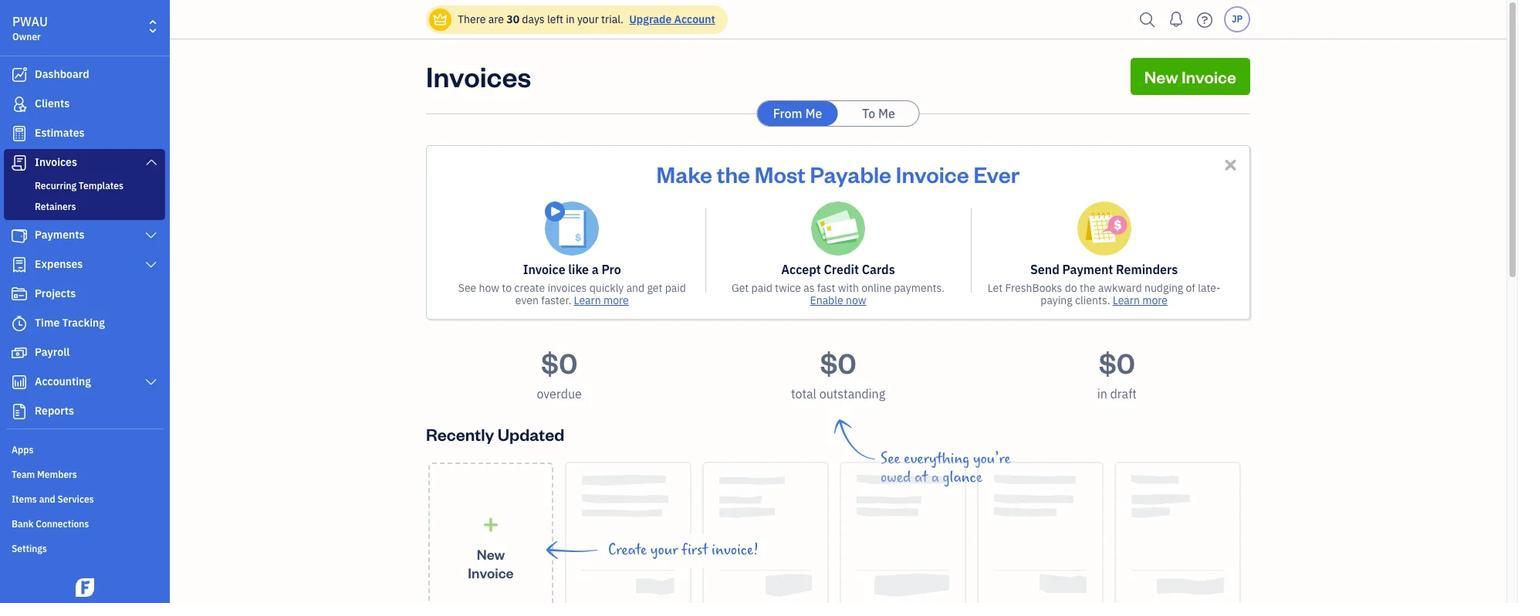 Task type: vqa. For each thing, say whether or not it's contained in the screenshot.


Task type: locate. For each thing, give the bounding box(es) containing it.
pwau
[[12, 14, 48, 29]]

invoice left ever
[[896, 159, 970, 188]]

$0 up outstanding
[[820, 344, 857, 381]]

members
[[37, 469, 77, 480]]

see for see everything you're owed at a glance
[[881, 450, 901, 468]]

1 vertical spatial invoices
[[35, 155, 77, 169]]

new invoice
[[1145, 66, 1237, 87], [468, 545, 514, 581]]

time tracking
[[35, 316, 105, 330]]

send payment reminders image
[[1078, 202, 1132, 256]]

2 vertical spatial chevron large down image
[[144, 376, 158, 388]]

jp
[[1232, 13, 1243, 25]]

1 horizontal spatial in
[[1098, 386, 1108, 402]]

1 horizontal spatial learn
[[1113, 293, 1140, 307]]

payments.
[[894, 281, 945, 295]]

2 learn from the left
[[1113, 293, 1140, 307]]

1 horizontal spatial learn more
[[1113, 293, 1168, 307]]

0 horizontal spatial me
[[806, 106, 823, 121]]

jp button
[[1225, 6, 1251, 32]]

$0 inside $0 total outstanding
[[820, 344, 857, 381]]

estimates
[[35, 126, 85, 140]]

1 vertical spatial and
[[39, 493, 55, 505]]

$0 overdue
[[537, 344, 582, 402]]

new down search image
[[1145, 66, 1179, 87]]

team
[[12, 469, 35, 480]]

$0 for $0 in draft
[[1099, 344, 1136, 381]]

me right to
[[879, 106, 896, 121]]

the left most
[[717, 159, 751, 188]]

with
[[838, 281, 859, 295]]

invoices
[[426, 58, 532, 94], [35, 155, 77, 169]]

me inside from me link
[[806, 106, 823, 121]]

0 vertical spatial and
[[627, 281, 645, 295]]

1 horizontal spatial $0
[[820, 344, 857, 381]]

your left the first
[[651, 541, 678, 559]]

1 vertical spatial chevron large down image
[[144, 259, 158, 271]]

expenses link
[[4, 251, 165, 279]]

0 vertical spatial your
[[578, 12, 599, 26]]

and
[[627, 281, 645, 295], [39, 493, 55, 505]]

0 horizontal spatial the
[[717, 159, 751, 188]]

paid right the get
[[665, 281, 686, 295]]

invoices up recurring
[[35, 155, 77, 169]]

payment
[[1063, 262, 1114, 277]]

invoice down plus icon
[[468, 563, 514, 581]]

are
[[489, 12, 504, 26]]

new
[[1145, 66, 1179, 87], [477, 545, 505, 563]]

invoice like a pro image
[[545, 202, 599, 256]]

me inside to me link
[[879, 106, 896, 121]]

1 me from the left
[[806, 106, 823, 121]]

connections
[[36, 518, 89, 530]]

learn more for reminders
[[1113, 293, 1168, 307]]

your
[[578, 12, 599, 26], [651, 541, 678, 559]]

1 horizontal spatial see
[[881, 450, 901, 468]]

pwau owner
[[12, 14, 48, 42]]

new invoice down plus icon
[[468, 545, 514, 581]]

overdue
[[537, 386, 582, 402]]

invoice up create
[[523, 262, 566, 277]]

$0 up overdue
[[541, 344, 578, 381]]

0 horizontal spatial more
[[604, 293, 629, 307]]

invoice!
[[712, 541, 759, 559]]

0 vertical spatial a
[[592, 262, 599, 277]]

1 horizontal spatial new
[[1145, 66, 1179, 87]]

settings link
[[4, 537, 165, 560]]

payroll
[[35, 345, 70, 359]]

first
[[682, 541, 708, 559]]

0 vertical spatial invoices
[[426, 58, 532, 94]]

1 horizontal spatial me
[[879, 106, 896, 121]]

1 vertical spatial see
[[881, 450, 901, 468]]

1 horizontal spatial a
[[932, 469, 940, 486]]

items
[[12, 493, 37, 505]]

retainers link
[[7, 198, 162, 216]]

0 vertical spatial in
[[566, 12, 575, 26]]

30
[[507, 12, 520, 26]]

2 more from the left
[[1143, 293, 1168, 307]]

dashboard link
[[4, 61, 165, 89]]

1 horizontal spatial new invoice link
[[1131, 58, 1251, 95]]

your left 'trial.'
[[578, 12, 599, 26]]

a
[[592, 262, 599, 277], [932, 469, 940, 486]]

chevron large down image inside the expenses link
[[144, 259, 158, 271]]

2 chevron large down image from the top
[[144, 259, 158, 271]]

0 horizontal spatial your
[[578, 12, 599, 26]]

chevron large down image
[[144, 229, 158, 242], [144, 259, 158, 271], [144, 376, 158, 388]]

dashboard
[[35, 67, 89, 81]]

chevron large down image for payments
[[144, 229, 158, 242]]

the right do
[[1080, 281, 1096, 295]]

0 horizontal spatial paid
[[665, 281, 686, 295]]

payments
[[35, 228, 85, 242]]

quickly
[[590, 281, 624, 295]]

0 vertical spatial new invoice link
[[1131, 58, 1251, 95]]

$0 for $0 overdue
[[541, 344, 578, 381]]

settings
[[12, 543, 47, 554]]

team members
[[12, 469, 77, 480]]

$0 inside $0 in draft
[[1099, 344, 1136, 381]]

a right at
[[932, 469, 940, 486]]

let
[[988, 281, 1003, 295]]

learn for reminders
[[1113, 293, 1140, 307]]

0 horizontal spatial learn
[[574, 293, 601, 307]]

the inside let freshbooks do the awkward nudging of late- paying clients.
[[1080, 281, 1096, 295]]

twice
[[775, 281, 801, 295]]

and right 'items'
[[39, 493, 55, 505]]

apps link
[[4, 438, 165, 461]]

me for to me
[[879, 106, 896, 121]]

0 horizontal spatial new invoice link
[[429, 463, 554, 603]]

invoices
[[548, 281, 587, 295]]

see
[[458, 281, 477, 295], [881, 450, 901, 468]]

get
[[732, 281, 749, 295]]

paid right get
[[752, 281, 773, 295]]

invoices down there
[[426, 58, 532, 94]]

freshbooks image
[[73, 578, 97, 597]]

1 vertical spatial new
[[477, 545, 505, 563]]

0 horizontal spatial learn more
[[574, 293, 629, 307]]

a left pro
[[592, 262, 599, 277]]

1 horizontal spatial and
[[627, 281, 645, 295]]

$0 inside $0 overdue
[[541, 344, 578, 381]]

more for send payment reminders
[[1143, 293, 1168, 307]]

0 vertical spatial chevron large down image
[[144, 229, 158, 242]]

1 vertical spatial new invoice
[[468, 545, 514, 581]]

invoice
[[1182, 66, 1237, 87], [896, 159, 970, 188], [523, 262, 566, 277], [468, 563, 514, 581]]

me right from in the right top of the page
[[806, 106, 823, 121]]

new down plus icon
[[477, 545, 505, 563]]

1 horizontal spatial the
[[1080, 281, 1096, 295]]

3 chevron large down image from the top
[[144, 376, 158, 388]]

0 vertical spatial the
[[717, 159, 751, 188]]

learn more down reminders on the top right of page
[[1113, 293, 1168, 307]]

1 vertical spatial the
[[1080, 281, 1096, 295]]

updated
[[498, 423, 565, 445]]

see up owed
[[881, 450, 901, 468]]

invoice down go to help icon in the right of the page
[[1182, 66, 1237, 87]]

learn more down pro
[[574, 293, 629, 307]]

1 horizontal spatial your
[[651, 541, 678, 559]]

as
[[804, 281, 815, 295]]

items and services
[[12, 493, 94, 505]]

more down pro
[[604, 293, 629, 307]]

me for from me
[[806, 106, 823, 121]]

1 $0 from the left
[[541, 344, 578, 381]]

0 vertical spatial new invoice
[[1145, 66, 1237, 87]]

owed
[[881, 469, 911, 486]]

see for see how to create invoices quickly and get paid even faster.
[[458, 281, 477, 295]]

chevron large down image inside 'payments' link
[[144, 229, 158, 242]]

estimate image
[[10, 126, 29, 141]]

1 vertical spatial new invoice link
[[429, 463, 554, 603]]

chevron large down image for accounting
[[144, 376, 158, 388]]

new invoice down go to help icon in the right of the page
[[1145, 66, 1237, 87]]

even
[[516, 293, 539, 307]]

see left how
[[458, 281, 477, 295]]

chevron large down image up projects link
[[144, 259, 158, 271]]

0 horizontal spatial see
[[458, 281, 477, 295]]

learn right faster.
[[574, 293, 601, 307]]

see how to create invoices quickly and get paid even faster.
[[458, 281, 686, 307]]

$0 up draft
[[1099, 344, 1136, 381]]

reminders
[[1117, 262, 1179, 277]]

time tracking link
[[4, 310, 165, 337]]

payable
[[810, 159, 892, 188]]

reports
[[35, 404, 74, 418]]

trial.
[[602, 12, 624, 26]]

2 me from the left
[[879, 106, 896, 121]]

chevron large down image down payroll link
[[144, 376, 158, 388]]

see inside 'see everything you're owed at a glance'
[[881, 450, 901, 468]]

2 learn more from the left
[[1113, 293, 1168, 307]]

and left the get
[[627, 281, 645, 295]]

2 paid from the left
[[752, 281, 773, 295]]

project image
[[10, 286, 29, 302]]

1 paid from the left
[[665, 281, 686, 295]]

1 chevron large down image from the top
[[144, 229, 158, 242]]

1 learn more from the left
[[574, 293, 629, 307]]

chevron large down image down retainers link
[[144, 229, 158, 242]]

1 vertical spatial your
[[651, 541, 678, 559]]

owner
[[12, 31, 41, 42]]

chart image
[[10, 375, 29, 390]]

in right the left
[[566, 12, 575, 26]]

1 horizontal spatial more
[[1143, 293, 1168, 307]]

0 vertical spatial new
[[1145, 66, 1179, 87]]

more for invoice like a pro
[[604, 293, 629, 307]]

go to help image
[[1193, 8, 1218, 31]]

invoice image
[[10, 155, 29, 171]]

more down reminders on the top right of page
[[1143, 293, 1168, 307]]

0 horizontal spatial and
[[39, 493, 55, 505]]

in left draft
[[1098, 386, 1108, 402]]

0 vertical spatial see
[[458, 281, 477, 295]]

to
[[863, 106, 876, 121]]

money image
[[10, 345, 29, 361]]

expense image
[[10, 257, 29, 273]]

1 vertical spatial a
[[932, 469, 940, 486]]

learn
[[574, 293, 601, 307], [1113, 293, 1140, 307]]

team members link
[[4, 463, 165, 486]]

in
[[566, 12, 575, 26], [1098, 386, 1108, 402]]

$0
[[541, 344, 578, 381], [820, 344, 857, 381], [1099, 344, 1136, 381]]

invoices inside invoices link
[[35, 155, 77, 169]]

more
[[604, 293, 629, 307], [1143, 293, 1168, 307]]

new invoice link
[[1131, 58, 1251, 95], [429, 463, 554, 603]]

1 learn from the left
[[574, 293, 601, 307]]

2 horizontal spatial $0
[[1099, 344, 1136, 381]]

3 $0 from the left
[[1099, 344, 1136, 381]]

learn right clients.
[[1113, 293, 1140, 307]]

0 horizontal spatial $0
[[541, 344, 578, 381]]

$0 for $0 total outstanding
[[820, 344, 857, 381]]

payroll link
[[4, 339, 165, 367]]

2 $0 from the left
[[820, 344, 857, 381]]

1 horizontal spatial paid
[[752, 281, 773, 295]]

0 horizontal spatial invoices
[[35, 155, 77, 169]]

1 vertical spatial in
[[1098, 386, 1108, 402]]

awkward
[[1099, 281, 1143, 295]]

create
[[515, 281, 545, 295]]

like
[[569, 262, 589, 277]]

make the most payable invoice ever
[[657, 159, 1020, 188]]

the
[[717, 159, 751, 188], [1080, 281, 1096, 295]]

retainers
[[35, 201, 76, 212]]

0 horizontal spatial in
[[566, 12, 575, 26]]

1 more from the left
[[604, 293, 629, 307]]

see inside see how to create invoices quickly and get paid even faster.
[[458, 281, 477, 295]]

1 horizontal spatial new invoice
[[1145, 66, 1237, 87]]



Task type: describe. For each thing, give the bounding box(es) containing it.
chevron large down image
[[144, 156, 158, 168]]

credit
[[824, 262, 859, 277]]

report image
[[10, 404, 29, 419]]

chevron large down image for expenses
[[144, 259, 158, 271]]

bank
[[12, 518, 34, 530]]

how
[[479, 281, 500, 295]]

late-
[[1199, 281, 1221, 295]]

online
[[862, 281, 892, 295]]

cards
[[862, 262, 896, 277]]

0 horizontal spatial new
[[477, 545, 505, 563]]

at
[[915, 469, 928, 486]]

recurring templates
[[35, 180, 123, 192]]

templates
[[79, 180, 123, 192]]

estimates link
[[4, 120, 165, 147]]

plus image
[[482, 517, 500, 532]]

you're
[[974, 450, 1011, 468]]

accounting
[[35, 375, 91, 388]]

create your first invoice!
[[608, 541, 759, 559]]

from me link
[[758, 101, 838, 126]]

0 horizontal spatial new invoice
[[468, 545, 514, 581]]

from me
[[773, 106, 823, 121]]

paid inside see how to create invoices quickly and get paid even faster.
[[665, 281, 686, 295]]

accounting link
[[4, 368, 165, 396]]

glance
[[943, 469, 983, 486]]

time
[[35, 316, 60, 330]]

make
[[657, 159, 713, 188]]

paying
[[1041, 293, 1073, 307]]

let freshbooks do the awkward nudging of late- paying clients.
[[988, 281, 1221, 307]]

accept credit cards image
[[812, 202, 866, 256]]

close image
[[1222, 156, 1240, 174]]

new invoice link for create your first invoice!
[[429, 463, 554, 603]]

projects
[[35, 286, 76, 300]]

new invoice link for invoices
[[1131, 58, 1251, 95]]

main element
[[0, 0, 208, 603]]

enable
[[810, 293, 844, 307]]

most
[[755, 159, 806, 188]]

to me
[[863, 106, 896, 121]]

ever
[[974, 159, 1020, 188]]

send
[[1031, 262, 1060, 277]]

tracking
[[62, 316, 105, 330]]

days
[[522, 12, 545, 26]]

there
[[458, 12, 486, 26]]

draft
[[1111, 386, 1137, 402]]

recurring
[[35, 180, 76, 192]]

a inside 'see everything you're owed at a glance'
[[932, 469, 940, 486]]

learn for a
[[574, 293, 601, 307]]

bank connections link
[[4, 512, 165, 535]]

payment image
[[10, 228, 29, 243]]

timer image
[[10, 316, 29, 331]]

client image
[[10, 97, 29, 112]]

there are 30 days left in your trial. upgrade account
[[458, 12, 716, 26]]

account
[[675, 12, 716, 26]]

get
[[647, 281, 663, 295]]

$0 total outstanding
[[791, 344, 886, 402]]

bank connections
[[12, 518, 89, 530]]

freshbooks
[[1006, 281, 1063, 295]]

see everything you're owed at a glance
[[881, 450, 1011, 486]]

to me link
[[839, 101, 919, 126]]

$0 in draft
[[1098, 344, 1137, 402]]

reports link
[[4, 398, 165, 425]]

from
[[773, 106, 803, 121]]

services
[[58, 493, 94, 505]]

and inside see how to create invoices quickly and get paid even faster.
[[627, 281, 645, 295]]

dashboard image
[[10, 67, 29, 83]]

invoice like a pro
[[523, 262, 621, 277]]

upgrade
[[629, 12, 672, 26]]

pro
[[602, 262, 621, 277]]

nudging
[[1145, 281, 1184, 295]]

items and services link
[[4, 487, 165, 510]]

paid inside accept credit cards get paid twice as fast with online payments. enable now
[[752, 281, 773, 295]]

expenses
[[35, 257, 83, 271]]

faster.
[[541, 293, 572, 307]]

0 horizontal spatial a
[[592, 262, 599, 277]]

outstanding
[[820, 386, 886, 402]]

learn more for a
[[574, 293, 629, 307]]

recently updated
[[426, 423, 565, 445]]

to
[[502, 281, 512, 295]]

projects link
[[4, 280, 165, 308]]

and inside "main" element
[[39, 493, 55, 505]]

clients.
[[1076, 293, 1111, 307]]

accept credit cards get paid twice as fast with online payments. enable now
[[732, 262, 945, 307]]

left
[[547, 12, 564, 26]]

accept
[[782, 262, 821, 277]]

invoices link
[[4, 149, 165, 177]]

search image
[[1136, 8, 1161, 31]]

upgrade account link
[[626, 12, 716, 26]]

crown image
[[432, 11, 449, 27]]

send payment reminders
[[1031, 262, 1179, 277]]

now
[[846, 293, 867, 307]]

recurring templates link
[[7, 177, 162, 195]]

notifications image
[[1164, 4, 1189, 35]]

in inside $0 in draft
[[1098, 386, 1108, 402]]

clients link
[[4, 90, 165, 118]]

1 horizontal spatial invoices
[[426, 58, 532, 94]]



